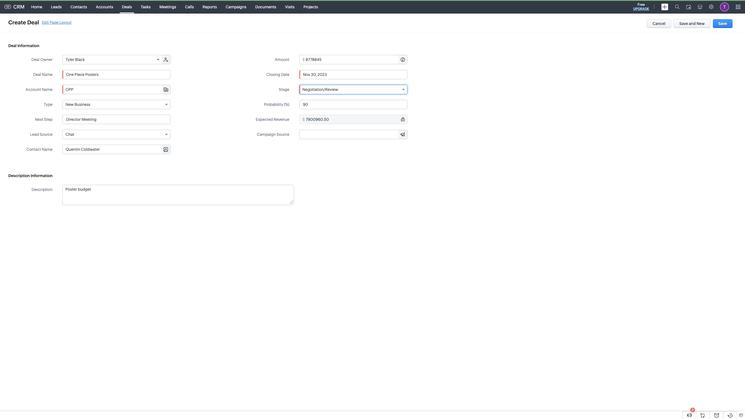 Task type: vqa. For each thing, say whether or not it's contained in the screenshot.
Edit Page Layout 'link'
yes



Task type: describe. For each thing, give the bounding box(es) containing it.
tasks
[[141, 5, 151, 9]]

lead
[[30, 132, 39, 137]]

home
[[31, 5, 42, 9]]

account name
[[26, 87, 53, 92]]

deals link
[[118, 0, 136, 13]]

cancel
[[653, 21, 666, 26]]

information for description information
[[31, 174, 53, 178]]

description for description information
[[8, 174, 30, 178]]

type
[[44, 102, 53, 107]]

new inside save and new button
[[697, 21, 705, 26]]

tyler
[[66, 57, 74, 62]]

source for campaign source
[[277, 132, 290, 137]]

save for save and new
[[680, 21, 688, 26]]

save button
[[713, 19, 733, 28]]

home link
[[27, 0, 47, 13]]

MMM D, YYYY text field
[[300, 70, 408, 79]]

projects
[[304, 5, 318, 9]]

reports link
[[198, 0, 221, 13]]

accounts link
[[91, 0, 118, 13]]

deal name
[[33, 72, 53, 77]]

deal information
[[8, 44, 39, 48]]

Tyler Black field
[[63, 55, 162, 64]]

search image
[[675, 4, 680, 9]]

date
[[281, 72, 290, 77]]

next
[[35, 117, 43, 122]]

profile element
[[717, 0, 733, 13]]

business
[[75, 102, 90, 107]]

closing
[[267, 72, 280, 77]]

save and new
[[680, 21, 705, 26]]

calls
[[185, 5, 194, 9]]

crm
[[13, 4, 25, 10]]

save for save
[[719, 21, 727, 26]]

contact
[[26, 147, 41, 152]]

New Business field
[[63, 100, 171, 109]]

tasks link
[[136, 0, 155, 13]]

leads link
[[47, 0, 66, 13]]

edit page layout link
[[42, 20, 72, 25]]

source for lead source
[[40, 132, 53, 137]]

contacts link
[[66, 0, 91, 13]]

stage
[[279, 87, 290, 92]]

create deal edit page layout
[[8, 19, 72, 26]]

visits link
[[281, 0, 299, 13]]

name for contact name
[[42, 147, 53, 152]]

lead source
[[30, 132, 53, 137]]

description for description
[[32, 187, 53, 192]]

$ for amount
[[303, 57, 305, 62]]

expected revenue
[[256, 117, 290, 122]]

Negotiation/Review field
[[300, 85, 408, 94]]

page
[[50, 20, 59, 25]]

next step
[[35, 117, 53, 122]]

profile image
[[720, 2, 729, 11]]

edit
[[42, 20, 49, 25]]



Task type: locate. For each thing, give the bounding box(es) containing it.
source right lead
[[40, 132, 53, 137]]

leads
[[51, 5, 62, 9]]

2 vertical spatial name
[[42, 147, 53, 152]]

Chat field
[[63, 130, 171, 139]]

reports
[[203, 5, 217, 9]]

amount
[[275, 57, 290, 62]]

deal for deal information
[[8, 44, 17, 48]]

1 vertical spatial $
[[303, 117, 305, 122]]

save
[[680, 21, 688, 26], [719, 21, 727, 26]]

0 vertical spatial new
[[697, 21, 705, 26]]

layout
[[59, 20, 72, 25]]

tyler black
[[66, 57, 85, 62]]

campaigns link
[[221, 0, 251, 13]]

calendar image
[[687, 5, 691, 9]]

2 $ from the top
[[303, 117, 305, 122]]

1 save from the left
[[680, 21, 688, 26]]

name
[[42, 72, 53, 77], [42, 87, 53, 92], [42, 147, 53, 152]]

revenue
[[274, 117, 290, 122]]

save and new button
[[674, 19, 711, 28]]

(%)
[[284, 102, 290, 107]]

new
[[697, 21, 705, 26], [66, 102, 74, 107]]

meetings
[[160, 5, 176, 9]]

1 horizontal spatial source
[[277, 132, 290, 137]]

calls link
[[181, 0, 198, 13]]

information for deal information
[[17, 44, 39, 48]]

contacts
[[71, 5, 87, 9]]

name down the owner
[[42, 72, 53, 77]]

0 horizontal spatial description
[[8, 174, 30, 178]]

deal left edit
[[27, 19, 39, 26]]

$
[[303, 57, 305, 62], [303, 117, 305, 122]]

new business
[[66, 102, 90, 107]]

negotiation/review
[[303, 87, 338, 92]]

1 source from the left
[[40, 132, 53, 137]]

None text field
[[306, 55, 407, 64], [63, 85, 170, 94], [306, 115, 407, 124], [306, 55, 407, 64], [63, 85, 170, 94], [306, 115, 407, 124]]

description information
[[8, 174, 53, 178]]

0 horizontal spatial save
[[680, 21, 688, 26]]

0 vertical spatial $
[[303, 57, 305, 62]]

campaigns
[[226, 5, 246, 9]]

deal up account name
[[33, 72, 41, 77]]

information up 'deal owner'
[[17, 44, 39, 48]]

1 horizontal spatial new
[[697, 21, 705, 26]]

documents
[[255, 5, 276, 9]]

campaign source
[[257, 132, 290, 137]]

name for deal name
[[42, 72, 53, 77]]

0 horizontal spatial source
[[40, 132, 53, 137]]

create menu element
[[658, 0, 672, 13]]

None field
[[63, 85, 170, 94], [300, 130, 407, 139], [63, 145, 170, 154], [63, 85, 170, 94], [300, 130, 407, 139], [63, 145, 170, 154]]

deal left the owner
[[31, 57, 39, 62]]

free upgrade
[[634, 2, 649, 11]]

projects link
[[299, 0, 323, 13]]

$ for expected revenue
[[303, 117, 305, 122]]

information down contact name
[[31, 174, 53, 178]]

1 vertical spatial description
[[32, 187, 53, 192]]

2 name from the top
[[42, 87, 53, 92]]

meetings link
[[155, 0, 181, 13]]

cancel button
[[647, 19, 672, 28]]

None text field
[[63, 70, 171, 79], [300, 100, 408, 109], [63, 115, 171, 124], [300, 130, 407, 139], [63, 145, 170, 154], [63, 185, 294, 205], [63, 70, 171, 79], [300, 100, 408, 109], [63, 115, 171, 124], [300, 130, 407, 139], [63, 145, 170, 154], [63, 185, 294, 205]]

2 source from the left
[[277, 132, 290, 137]]

accounts
[[96, 5, 113, 9]]

1 vertical spatial name
[[42, 87, 53, 92]]

deal owner
[[31, 57, 53, 62]]

deal down create
[[8, 44, 17, 48]]

probability
[[264, 102, 283, 107]]

campaign
[[257, 132, 276, 137]]

save inside button
[[719, 21, 727, 26]]

name right contact
[[42, 147, 53, 152]]

closing date
[[267, 72, 290, 77]]

create menu image
[[662, 3, 669, 10]]

0 vertical spatial information
[[17, 44, 39, 48]]

save down profile image
[[719, 21, 727, 26]]

1 vertical spatial information
[[31, 174, 53, 178]]

deal for deal owner
[[31, 57, 39, 62]]

upgrade
[[634, 7, 649, 11]]

new right and
[[697, 21, 705, 26]]

expected
[[256, 117, 273, 122]]

new inside new business field
[[66, 102, 74, 107]]

2
[[692, 408, 694, 412]]

account
[[26, 87, 41, 92]]

probability (%)
[[264, 102, 290, 107]]

deal for deal name
[[33, 72, 41, 77]]

owner
[[40, 57, 53, 62]]

information
[[17, 44, 39, 48], [31, 174, 53, 178]]

save left and
[[680, 21, 688, 26]]

and
[[689, 21, 696, 26]]

deals
[[122, 5, 132, 9]]

deal
[[27, 19, 39, 26], [8, 44, 17, 48], [31, 57, 39, 62], [33, 72, 41, 77]]

visits
[[285, 5, 295, 9]]

2 save from the left
[[719, 21, 727, 26]]

save inside button
[[680, 21, 688, 26]]

crm link
[[4, 4, 25, 10]]

contact name
[[26, 147, 53, 152]]

documents link
[[251, 0, 281, 13]]

name right account
[[42, 87, 53, 92]]

3 name from the top
[[42, 147, 53, 152]]

description
[[8, 174, 30, 178], [32, 187, 53, 192]]

create
[[8, 19, 26, 26]]

source down revenue
[[277, 132, 290, 137]]

free
[[638, 2, 645, 7]]

new left business
[[66, 102, 74, 107]]

1 horizontal spatial description
[[32, 187, 53, 192]]

black
[[75, 57, 85, 62]]

0 horizontal spatial new
[[66, 102, 74, 107]]

$ right "amount"
[[303, 57, 305, 62]]

1 horizontal spatial save
[[719, 21, 727, 26]]

source
[[40, 132, 53, 137], [277, 132, 290, 137]]

search element
[[672, 0, 683, 14]]

1 name from the top
[[42, 72, 53, 77]]

name for account name
[[42, 87, 53, 92]]

$ right revenue
[[303, 117, 305, 122]]

chat
[[66, 132, 74, 137]]

0 vertical spatial name
[[42, 72, 53, 77]]

step
[[44, 117, 53, 122]]

1 vertical spatial new
[[66, 102, 74, 107]]

1 $ from the top
[[303, 57, 305, 62]]

0 vertical spatial description
[[8, 174, 30, 178]]



